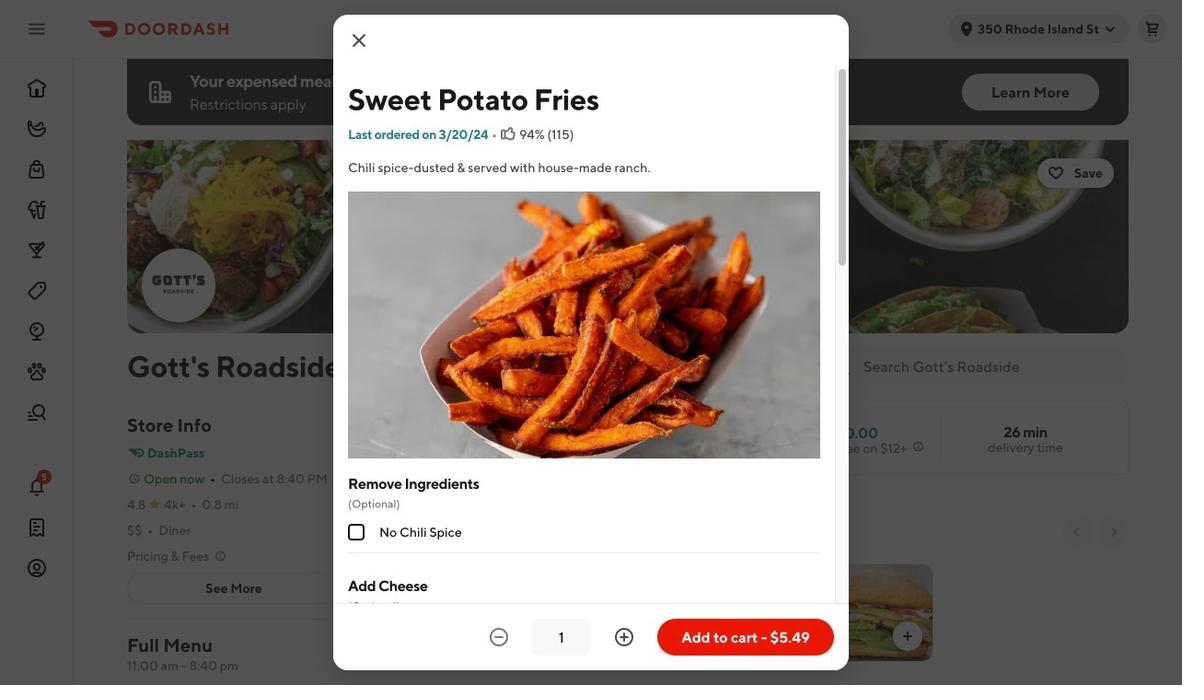 Task type: describe. For each thing, give the bounding box(es) containing it.
increase quantity by 1 image
[[613, 626, 635, 648]]

sweet potato fries image
[[348, 192, 821, 475]]

add item to cart image
[[901, 629, 915, 644]]

next button of carousel image
[[1107, 525, 1122, 540]]

decrease quantity by 1 image
[[488, 626, 510, 648]]

add item to cart image
[[610, 629, 624, 644]]

Current quantity is 1 number field
[[543, 627, 580, 647]]

previous button of carousel image
[[1070, 525, 1085, 540]]



Task type: locate. For each thing, give the bounding box(es) containing it.
heading
[[363, 508, 503, 538]]

dialog
[[333, 15, 849, 685]]

Item Search search field
[[864, 356, 1114, 377]]

group
[[348, 473, 821, 553]]

0 items, open order cart image
[[1146, 22, 1160, 36]]

open menu image
[[26, 18, 48, 40]]

gott's roadside image
[[127, 140, 1129, 333], [144, 250, 214, 320]]

close sweet potato fries image
[[348, 29, 370, 52]]

None checkbox
[[348, 524, 365, 541]]



Task type: vqa. For each thing, say whether or not it's contained in the screenshot.
M.A.C related to Excess
no



